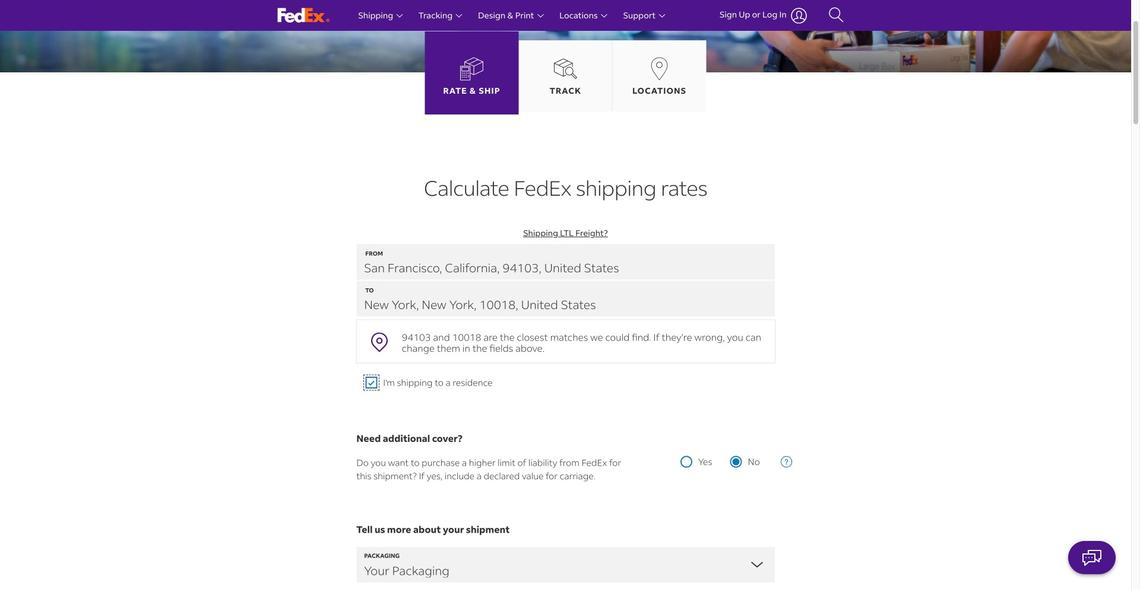 Task type: vqa. For each thing, say whether or not it's contained in the screenshot.
FedEx Logo on the left of the page
yes



Task type: describe. For each thing, give the bounding box(es) containing it.
get tracking information tab
[[550, 85, 582, 96]]

get rate and shipping details tab
[[443, 85, 500, 96]]

fedex logo image
[[278, 8, 330, 23]]

search image
[[829, 7, 844, 24]]



Task type: locate. For each thing, give the bounding box(es) containing it.
get location information tab
[[632, 85, 687, 96]]

From address, type in the full address your mailing from. Then use the drop down that appears to select the best address match, below. If you cannot use drop down.  Call 1 800 4 6 3 3 3 3 9. text field
[[356, 244, 775, 280]]

To address, type in the full address your mailing from. Then use the drop down that appears to select the best address match, below. If you cannot use drop down.  Call 1 800 4 6 3 3 3 3 9. text field
[[356, 281, 775, 317]]

tab list
[[425, 32, 706, 115]]

tab
[[425, 32, 519, 115], [519, 40, 613, 112], [613, 40, 706, 112]]

sign up or log in image
[[791, 7, 808, 23]]



